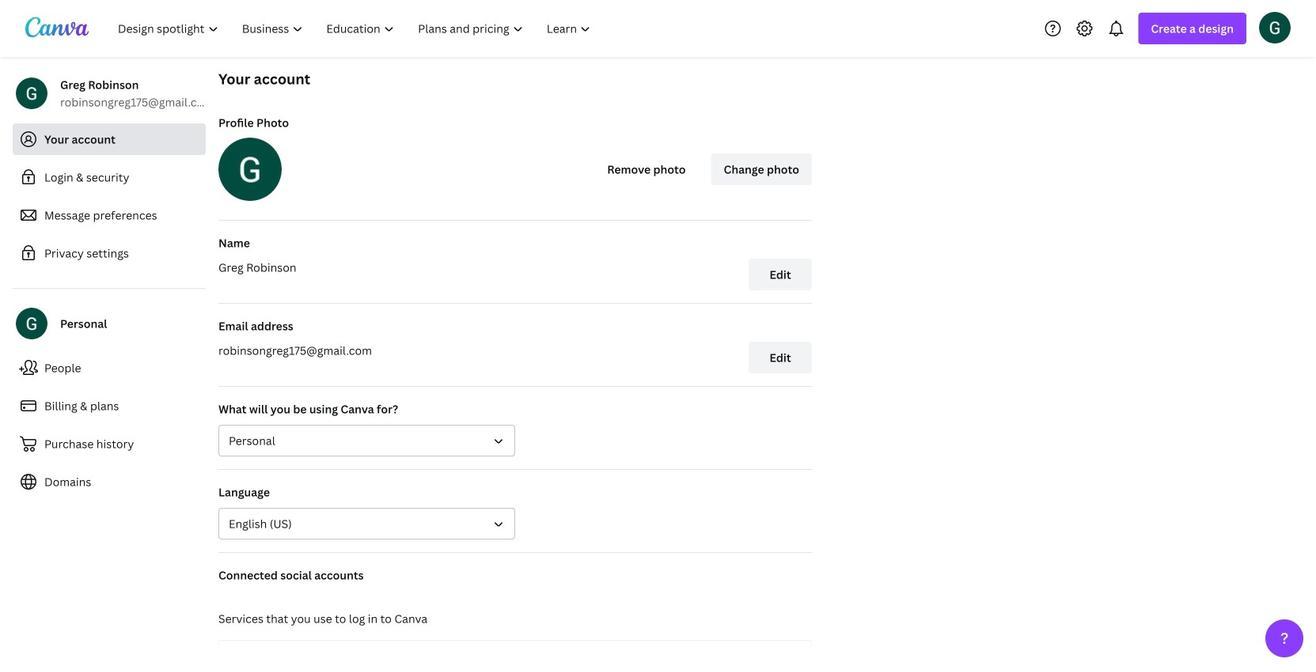 Task type: describe. For each thing, give the bounding box(es) containing it.
top level navigation element
[[108, 13, 604, 44]]

greg robinson image
[[1259, 12, 1291, 43]]

Language: English (US) button
[[218, 508, 515, 540]]



Task type: vqa. For each thing, say whether or not it's contained in the screenshot.
Create in DROPDOWN BUTTON
no



Task type: locate. For each thing, give the bounding box(es) containing it.
None button
[[218, 425, 515, 457]]



